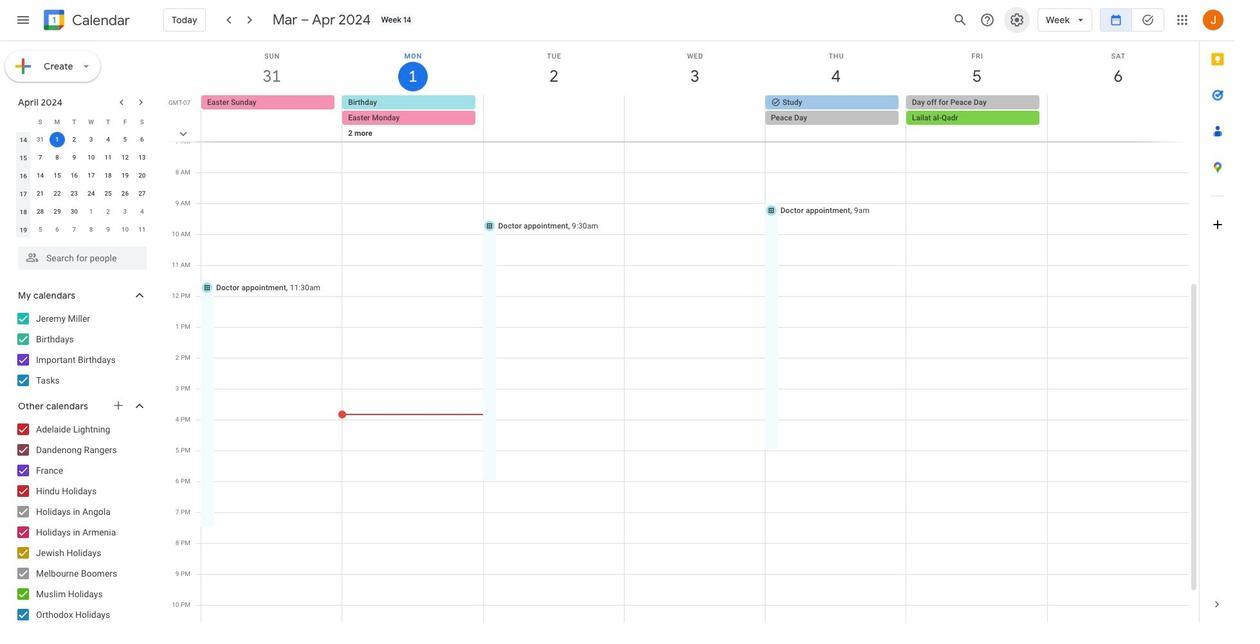 Task type: vqa. For each thing, say whether or not it's contained in the screenshot.
Learn more about how Google Calendar works across
no



Task type: describe. For each thing, give the bounding box(es) containing it.
24 element
[[83, 186, 99, 201]]

17 element
[[83, 168, 99, 183]]

23 element
[[67, 186, 82, 201]]

15 element
[[50, 168, 65, 183]]

other calendars list
[[3, 419, 160, 623]]

1, today element
[[50, 132, 65, 147]]

settings menu image
[[1010, 12, 1026, 28]]

march 31 element
[[33, 132, 48, 147]]

30 element
[[67, 204, 82, 220]]

26 element
[[117, 186, 133, 201]]

14 element
[[33, 168, 48, 183]]

Search for people text field
[[26, 247, 139, 270]]

my calendars list
[[3, 308, 160, 391]]

column header inside april 2024 grid
[[15, 113, 32, 131]]

april 2024 grid
[[12, 113, 151, 239]]

row group inside april 2024 grid
[[15, 131, 151, 239]]

main drawer image
[[15, 12, 31, 28]]

may 8 element
[[83, 222, 99, 238]]

may 10 element
[[117, 222, 133, 238]]

add other calendars image
[[112, 399, 125, 412]]

may 11 element
[[134, 222, 150, 238]]

cell inside row group
[[49, 131, 66, 149]]

22 element
[[50, 186, 65, 201]]

7 element
[[33, 150, 48, 165]]

19 element
[[117, 168, 133, 183]]

13 element
[[134, 150, 150, 165]]

9 element
[[67, 150, 82, 165]]

11 element
[[100, 150, 116, 165]]

heading inside calendar element
[[70, 13, 130, 28]]

3 element
[[83, 132, 99, 147]]

5 element
[[117, 132, 133, 147]]

may 9 element
[[100, 222, 116, 238]]



Task type: locate. For each thing, give the bounding box(es) containing it.
may 1 element
[[83, 204, 99, 220]]

row group
[[15, 131, 151, 239]]

28 element
[[33, 204, 48, 220]]

may 2 element
[[100, 204, 116, 220]]

21 element
[[33, 186, 48, 201]]

10 element
[[83, 150, 99, 165]]

cell
[[343, 95, 484, 157], [484, 95, 625, 157], [625, 95, 766, 157], [766, 95, 907, 157], [907, 95, 1048, 157], [1048, 95, 1189, 157], [49, 131, 66, 149]]

heading
[[70, 13, 130, 28]]

row
[[196, 95, 1200, 157], [15, 113, 151, 131], [15, 131, 151, 149], [15, 149, 151, 167], [15, 167, 151, 185], [15, 185, 151, 203], [15, 203, 151, 221], [15, 221, 151, 239]]

None search field
[[0, 241, 160, 270]]

may 4 element
[[134, 204, 150, 220]]

grid
[[165, 41, 1200, 623]]

tab list
[[1201, 41, 1236, 586]]

column header
[[15, 113, 32, 131]]

may 5 element
[[33, 222, 48, 238]]

2 element
[[67, 132, 82, 147]]

20 element
[[134, 168, 150, 183]]

may 6 element
[[50, 222, 65, 238]]

25 element
[[100, 186, 116, 201]]

12 element
[[117, 150, 133, 165]]

27 element
[[134, 186, 150, 201]]

6 element
[[134, 132, 150, 147]]

29 element
[[50, 204, 65, 220]]

4 element
[[100, 132, 116, 147]]

18 element
[[100, 168, 116, 183]]

may 3 element
[[117, 204, 133, 220]]

8 element
[[50, 150, 65, 165]]

may 7 element
[[67, 222, 82, 238]]

calendar element
[[41, 7, 130, 35]]

16 element
[[67, 168, 82, 183]]



